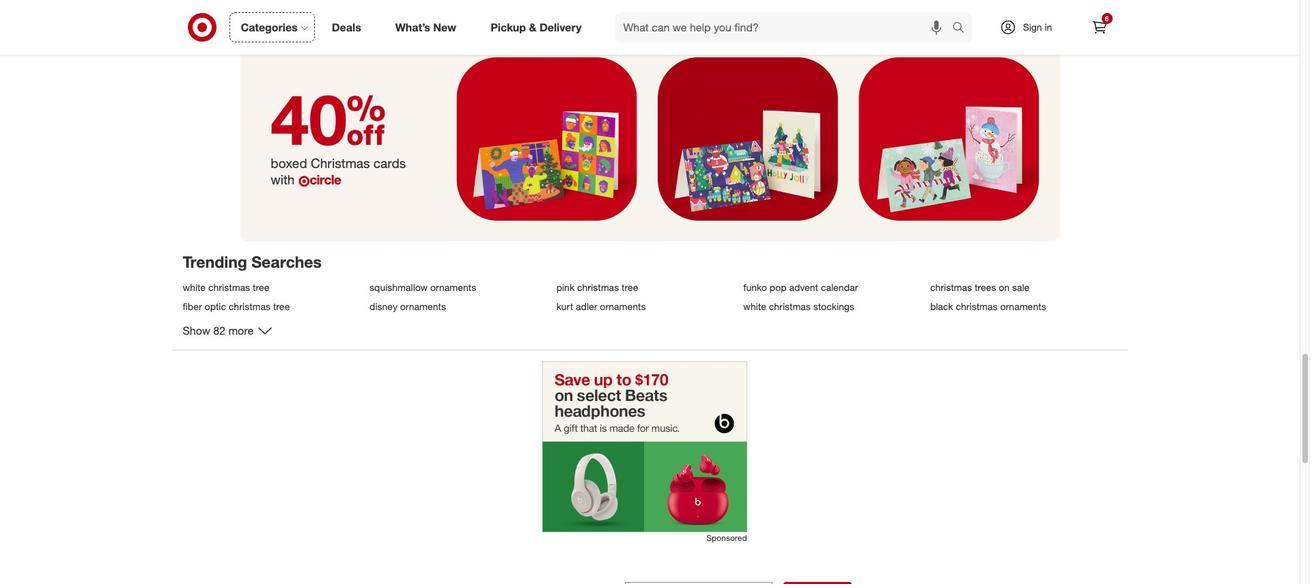 Task type: locate. For each thing, give the bounding box(es) containing it.
funko
[[743, 282, 767, 293]]

&
[[529, 20, 537, 34]]

show 82 more
[[183, 324, 254, 338]]

deals
[[332, 20, 361, 34]]

What can we help you find? suggestions appear below search field
[[615, 12, 955, 42]]

tree down the white christmas tree link
[[273, 300, 290, 312]]

christmas down funko pop advent calendar
[[769, 300, 811, 312]]

0 vertical spatial white
[[183, 282, 206, 293]]

tree
[[253, 282, 269, 293], [622, 282, 638, 293], [273, 300, 290, 312]]

show
[[183, 324, 210, 338]]

boxed
[[271, 155, 307, 171]]

christmas trees on sale
[[930, 282, 1030, 293]]

tree up fiber optic christmas tree link
[[253, 282, 269, 293]]

tree up kurt adler ornaments link
[[622, 282, 638, 293]]

trending
[[183, 252, 247, 271]]

pink
[[557, 282, 575, 293]]

1 horizontal spatial tree
[[273, 300, 290, 312]]

1 vertical spatial white
[[743, 300, 766, 312]]

disney ornaments link
[[370, 300, 548, 312]]

black
[[930, 300, 953, 312]]

funko pop advent calendar link
[[743, 282, 922, 293]]

82
[[213, 324, 225, 338]]

white up fiber
[[183, 282, 206, 293]]

0 horizontal spatial white
[[183, 282, 206, 293]]

sign in
[[1023, 21, 1052, 33]]

christmas
[[208, 282, 250, 293], [577, 282, 619, 293], [930, 282, 972, 293], [229, 300, 271, 312], [769, 300, 811, 312], [956, 300, 998, 312]]

christmas up more
[[229, 300, 271, 312]]

sale
[[1012, 282, 1030, 293]]

kurt adler ornaments
[[557, 300, 646, 312]]

christmas down christmas trees on sale
[[956, 300, 998, 312]]

ornaments
[[430, 282, 476, 293], [400, 300, 446, 312], [600, 300, 646, 312], [1000, 300, 1046, 312]]

christmas for white christmas tree
[[208, 282, 250, 293]]

squishmallow ornaments link
[[370, 282, 548, 293]]

kurt
[[557, 300, 573, 312]]

search button
[[946, 12, 979, 45]]

christmas up black
[[930, 282, 972, 293]]

ornaments down pink christmas tree link
[[600, 300, 646, 312]]

christmas up kurt adler ornaments
[[577, 282, 619, 293]]

pickup & delivery
[[491, 20, 582, 34]]

pop
[[770, 282, 787, 293]]

white
[[183, 282, 206, 293], [743, 300, 766, 312]]

tree for pink christmas tree
[[622, 282, 638, 293]]

white christmas tree
[[183, 282, 269, 293]]

2 horizontal spatial tree
[[622, 282, 638, 293]]

christmas trees on sale link
[[930, 282, 1109, 293]]

white for white christmas tree
[[183, 282, 206, 293]]

new
[[433, 20, 456, 34]]

white christmas tree link
[[183, 282, 361, 293]]

deals link
[[320, 12, 378, 42]]

6
[[1105, 14, 1109, 23]]

white down the funko
[[743, 300, 766, 312]]

delivery
[[540, 20, 582, 34]]

fiber
[[183, 300, 202, 312]]

pink christmas tree link
[[557, 282, 735, 293]]

disney ornaments
[[370, 300, 446, 312]]

christmas up fiber optic christmas tree
[[208, 282, 250, 293]]

None text field
[[625, 582, 772, 584]]

disney
[[370, 300, 397, 312]]

1 horizontal spatial white
[[743, 300, 766, 312]]

0 horizontal spatial tree
[[253, 282, 269, 293]]

pickup & delivery link
[[479, 12, 599, 42]]



Task type: vqa. For each thing, say whether or not it's contained in the screenshot.
Deals link
yes



Task type: describe. For each thing, give the bounding box(es) containing it.
trees
[[975, 282, 996, 293]]

fiber optic christmas tree
[[183, 300, 290, 312]]

circle
[[310, 171, 341, 187]]

what's
[[395, 20, 430, 34]]

pink christmas tree
[[557, 282, 638, 293]]

searches
[[251, 252, 322, 271]]

what's new
[[395, 20, 456, 34]]

40
[[271, 77, 386, 161]]

more
[[228, 324, 254, 338]]

ornaments down squishmallow ornaments
[[400, 300, 446, 312]]

on
[[999, 282, 1010, 293]]

show 82 more button
[[183, 323, 273, 339]]

tree for white christmas tree
[[253, 282, 269, 293]]

adler
[[576, 300, 597, 312]]

sponsored
[[707, 533, 747, 543]]

categories
[[241, 20, 298, 34]]

christmas for pink christmas tree
[[577, 282, 619, 293]]

black christmas ornaments
[[930, 300, 1046, 312]]

advertisement region
[[542, 362, 747, 532]]

6 link
[[1084, 12, 1114, 42]]

trending searches
[[183, 252, 322, 271]]

optic
[[205, 300, 226, 312]]

black christmas ornaments link
[[930, 300, 1109, 312]]

with
[[271, 171, 295, 187]]

categories link
[[229, 12, 315, 42]]

christmas
[[311, 155, 370, 171]]

advent
[[789, 282, 818, 293]]

christmas for black christmas ornaments
[[956, 300, 998, 312]]

pickup
[[491, 20, 526, 34]]

white christmas stockings link
[[743, 300, 922, 312]]

squishmallow ornaments
[[370, 282, 476, 293]]

christmas for white christmas stockings
[[769, 300, 811, 312]]

cards
[[374, 155, 406, 171]]

white christmas stockings
[[743, 300, 854, 312]]

search
[[946, 22, 979, 35]]

ornaments down "sale"
[[1000, 300, 1046, 312]]

in
[[1045, 21, 1052, 33]]

white for white christmas stockings
[[743, 300, 766, 312]]

sign
[[1023, 21, 1042, 33]]

stockings
[[813, 300, 854, 312]]

ornaments up disney ornaments link
[[430, 282, 476, 293]]

what's new link
[[384, 12, 473, 42]]

funko pop advent calendar
[[743, 282, 858, 293]]

kurt adler ornaments link
[[557, 300, 735, 312]]

boxed christmas cards with
[[271, 155, 406, 187]]

sign in link
[[988, 12, 1073, 42]]

fiber optic christmas tree link
[[183, 300, 361, 312]]

squishmallow
[[370, 282, 428, 293]]

calendar
[[821, 282, 858, 293]]



